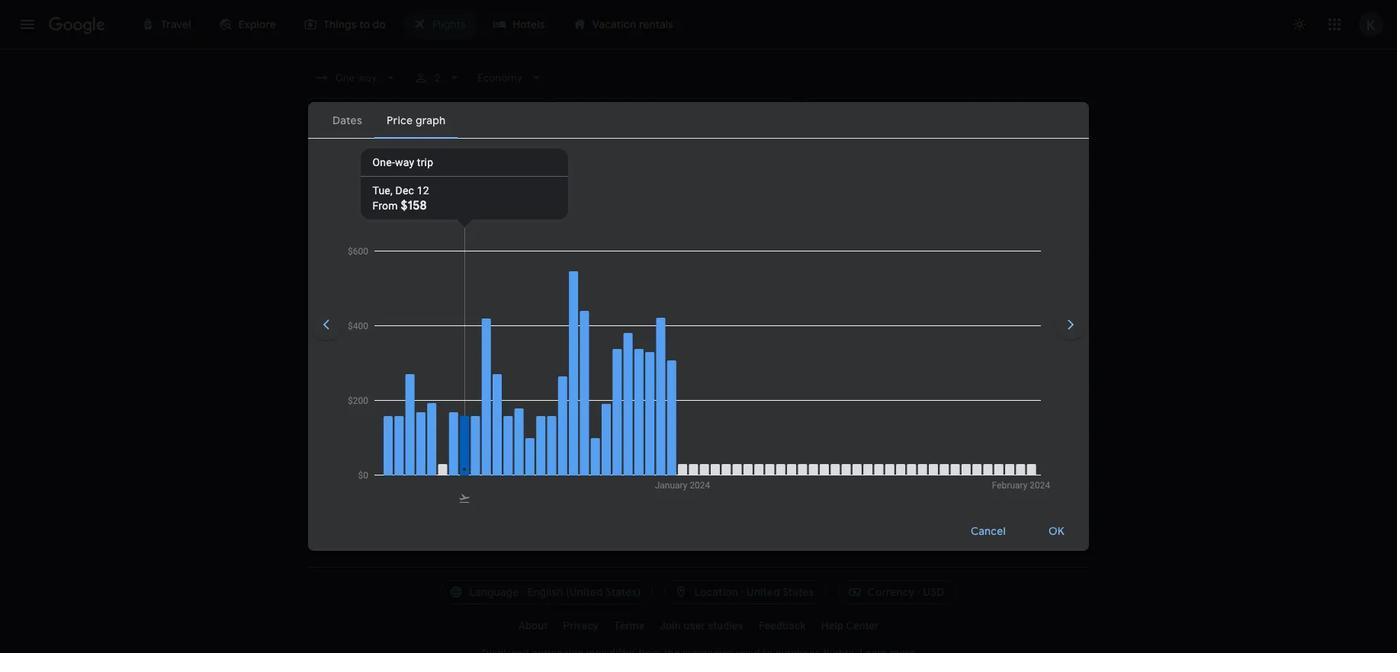 Task type: locate. For each thing, give the bounding box(es) containing it.
0 vertical spatial nonstop
[[705, 320, 753, 336]]

1 nonstop from the top
[[705, 320, 753, 336]]

1 ewr from the top
[[631, 339, 650, 349]]

-9% emissions
[[813, 397, 874, 407], [813, 454, 874, 465]]

2 hr 26 min ord – ewr
[[606, 435, 667, 464]]

0 vertical spatial 12
[[417, 185, 429, 197]]

2 -9% emissions button from the top
[[807, 435, 892, 468]]

tue,
[[373, 185, 393, 197]]

0 vertical spatial dec
[[396, 185, 414, 197]]

2 vertical spatial $158
[[1001, 499, 1027, 514]]

terms link
[[606, 614, 652, 638]]

ord for 2 hr 15 min
[[606, 339, 625, 349]]

hr for 33
[[615, 378, 627, 393]]

min right 15
[[644, 320, 665, 336]]

terms
[[614, 620, 645, 632]]

scroll forward image
[[1053, 307, 1089, 343]]

1 ord from the top
[[606, 339, 625, 349]]

nonstop flight. element
[[705, 320, 753, 338], [705, 492, 753, 510]]

0 vertical spatial -9% emissions
[[813, 397, 874, 407]]

0 horizontal spatial dec
[[396, 185, 414, 197]]

hr left 9
[[615, 492, 627, 507]]

10:30 am
[[435, 320, 487, 336]]

1 hr from the top
[[615, 320, 627, 336]]

None search field
[[305, 64, 1098, 196]]

2 inside 2 hr 33 min ord – ewr
[[606, 378, 612, 393]]

$158 inside tue, dec 12 from $158
[[401, 198, 427, 214]]

2 9% from the top
[[815, 454, 828, 465]]

passengers.
[[486, 283, 538, 294]]

1 vertical spatial dec
[[422, 211, 443, 224]]

– inside "2 hr 15 min ord – ewr"
[[625, 339, 631, 349]]

ewr down 15
[[631, 339, 650, 349]]

dec right learn more about tracked prices image
[[422, 211, 443, 224]]

-9% emissions button
[[807, 378, 892, 411], [807, 435, 892, 468]]

1 horizontal spatial dec
[[422, 211, 443, 224]]

all filters (4)
[[337, 152, 398, 166]]

– for 2 hr 26 min
[[625, 453, 631, 464]]

to
[[446, 152, 457, 166]]

2 inside 167 kg co 2
[[868, 325, 874, 338]]

3 ewr from the top
[[631, 453, 650, 464]]

help center
[[821, 620, 879, 632]]

dec right tue,
[[396, 185, 414, 197]]

12 inside tue, dec 12 from $158
[[417, 185, 429, 197]]

join user studies
[[660, 620, 744, 632]]

2 button
[[407, 64, 468, 92]]

hr for 9
[[615, 492, 627, 507]]

2 vertical spatial united
[[747, 586, 780, 600]]

1 horizontal spatial 12
[[445, 211, 456, 224]]

– inside 2 hr 33 min ord – ewr
[[625, 396, 631, 407]]

-9% emissions button for 2 hr 33 min
[[807, 378, 892, 411]]

one-way trip
[[373, 156, 433, 169]]

2 vertical spatial emissions
[[830, 454, 874, 465]]

– down 33
[[625, 396, 631, 407]]

dec inside find the best price region
[[422, 211, 443, 224]]

ewr
[[631, 339, 650, 349], [631, 396, 650, 407], [631, 453, 650, 464]]

1 nonstop flight. element from the top
[[705, 320, 753, 338]]

– inside 7:55 pm – 11:21 pm united
[[426, 435, 433, 450]]

– down 15
[[625, 339, 631, 349]]

emissions
[[562, 152, 612, 166], [830, 397, 874, 407], [830, 454, 874, 465]]

- for 2 hr 33 min
[[813, 397, 815, 407]]

7:55 pm
[[379, 435, 423, 450]]

2 hr from the top
[[615, 378, 627, 393]]

–
[[425, 320, 432, 336], [625, 339, 631, 349], [625, 396, 631, 407], [426, 435, 433, 450], [625, 453, 631, 464]]

3 hr from the top
[[615, 435, 627, 450]]

2 for 2
[[435, 72, 441, 84]]

3 ord from the top
[[606, 453, 625, 464]]

language
[[469, 586, 519, 600]]

4 hr from the top
[[615, 492, 627, 507]]

0 vertical spatial -9% emissions button
[[807, 378, 892, 411]]

hr
[[615, 320, 627, 336], [615, 378, 627, 393], [615, 435, 627, 450], [615, 492, 627, 507]]

hr inside total duration 2 hr 9 min. element
[[615, 492, 627, 507]]

(4)
[[384, 152, 398, 166]]

hr left 15
[[615, 320, 627, 336]]

1 - from the top
[[813, 397, 815, 407]]

1 vertical spatial emissions
[[830, 397, 874, 407]]

optional
[[540, 283, 576, 294]]

ord inside 2 hr 33 min ord – ewr
[[606, 396, 625, 407]]

dec 12
[[422, 211, 456, 224]]

min right 33
[[646, 378, 666, 393]]

0 vertical spatial emissions
[[562, 152, 612, 166]]

– down 26
[[625, 453, 631, 464]]

2:22 pm
[[379, 378, 422, 393]]

ewr down 33
[[631, 396, 650, 407]]

-9% emissions for 2 hr 33 min
[[813, 397, 874, 407]]

2 inside 2 hr 26 min ord – ewr
[[606, 435, 612, 450]]

2 inside "2 hr 15 min ord – ewr"
[[606, 320, 612, 336]]

hr left 33
[[615, 378, 627, 393]]

less
[[537, 152, 560, 166]]

emissions for 2 hr 26 min
[[830, 454, 874, 465]]

dec
[[396, 185, 414, 197], [422, 211, 443, 224]]

help center link
[[814, 614, 886, 638]]

1 vertical spatial nonstop flight. element
[[705, 492, 753, 510]]

united down departure time: 2:22 pm. text field
[[379, 396, 407, 407]]

1 vertical spatial -9% emissions button
[[807, 435, 892, 468]]

1 vertical spatial -9% emissions
[[813, 454, 874, 465]]

min for 2 hr 33 min
[[646, 378, 666, 393]]

2 -9% emissions from the top
[[813, 454, 874, 465]]

min inside 2 hr 33 min ord – ewr
[[646, 378, 666, 393]]

2 ewr from the top
[[631, 396, 650, 407]]

Departure text field
[[842, 98, 1037, 140]]

– for 2 hr 15 min
[[625, 339, 631, 349]]

0 horizontal spatial 12
[[417, 185, 429, 197]]

emissions for 2 hr 33 min
[[830, 397, 874, 407]]

1 -9% emissions button from the top
[[807, 378, 892, 411]]

-9% emissions button for 2 hr 26 min
[[807, 435, 892, 468]]

fees
[[442, 283, 461, 294]]

0 vertical spatial $158
[[401, 198, 427, 214]]

emissions inside search box
[[562, 152, 612, 166]]

2
[[435, 72, 441, 84], [478, 283, 483, 294], [606, 320, 612, 336], [868, 325, 874, 338], [606, 378, 612, 393], [606, 435, 612, 450], [606, 492, 612, 507]]

Arrival time: 5:55 PM. text field
[[435, 378, 480, 393]]

one-
[[373, 156, 395, 169]]

2 for 2 hr 33 min ord – ewr
[[606, 378, 612, 393]]

2 ord from the top
[[606, 396, 625, 407]]

1 vertical spatial nonstop
[[705, 492, 753, 507]]

0 vertical spatial nonstop flight. element
[[705, 320, 753, 338]]

usd
[[923, 586, 945, 600]]

2 nonstop from the top
[[705, 492, 753, 507]]

min
[[644, 320, 665, 336], [646, 378, 666, 393], [646, 435, 667, 450], [640, 492, 660, 507]]

leaves o'hare international airport at 2:22 pm on tuesday, december 12 and arrives at newark liberty international airport at 5:55 pm on tuesday, december 12. element
[[379, 378, 480, 393]]

main content containing 7:15 am
[[308, 208, 1089, 549]]

user
[[684, 620, 705, 632]]

up to $2,000 button
[[421, 146, 522, 171]]

leaves o'hare international airport at 7:55 pm on tuesday, december 12 and arrives at newark liberty international airport at 11:21 pm on tuesday, december 12. element
[[379, 435, 481, 450]]

min right 26
[[646, 435, 667, 450]]

– right departure time: 7:55 pm. text field
[[426, 435, 433, 450]]

include
[[337, 283, 368, 294]]

main content
[[308, 208, 1089, 549]]

1 vertical spatial $158
[[1001, 384, 1027, 400]]

$158
[[401, 198, 427, 214], [1001, 384, 1027, 400], [1001, 499, 1027, 514]]

ord down total duration 2 hr 26 min. element
[[606, 453, 625, 464]]

united down 7:55 pm
[[379, 453, 407, 464]]

prices
[[365, 211, 396, 224]]

12 down the trip
[[417, 185, 429, 197]]

(united
[[566, 586, 603, 600]]

min for 2 hr 26 min
[[646, 435, 667, 450]]

-
[[813, 397, 815, 407], [813, 454, 815, 465]]

1 vertical spatial 12
[[445, 211, 456, 224]]

ord inside 2 hr 26 min ord – ewr
[[606, 453, 625, 464]]

english (united states)
[[527, 586, 641, 600]]

0 vertical spatial ord
[[606, 339, 625, 349]]

total duration 2 hr 26 min. element
[[606, 435, 705, 452]]

– inside 2 hr 26 min ord – ewr
[[625, 453, 631, 464]]

167 kg co 2
[[812, 320, 874, 338]]

-9% emissions for 2 hr 26 min
[[813, 454, 874, 465]]

2 vertical spatial ord
[[606, 453, 625, 464]]

2 for 2 hr 15 min ord – ewr
[[606, 320, 612, 336]]

and
[[615, 283, 631, 294]]

Arrival time: 10:30 AM. text field
[[435, 320, 487, 336]]

trip
[[417, 156, 433, 169]]

ord inside "2 hr 15 min ord – ewr"
[[606, 339, 625, 349]]

0 vertical spatial ewr
[[631, 339, 650, 349]]

co
[[849, 320, 868, 336]]

ord down the total duration 2 hr 33 min. element
[[606, 396, 625, 407]]

1 9% from the top
[[815, 397, 828, 407]]

up
[[431, 152, 444, 166]]

1 -9% emissions from the top
[[813, 397, 874, 407]]

states)
[[606, 586, 641, 600]]

united
[[379, 396, 407, 407], [379, 453, 407, 464], [747, 586, 780, 600]]

about link
[[511, 614, 555, 638]]

0 vertical spatial -
[[813, 397, 815, 407]]

0 vertical spatial 9%
[[815, 397, 828, 407]]

2 vertical spatial ewr
[[631, 453, 650, 464]]

0 vertical spatial united
[[379, 396, 407, 407]]

join user studies link
[[652, 614, 751, 638]]

privacy link
[[555, 614, 606, 638]]

total duration 2 hr 33 min. element
[[606, 378, 705, 395]]

find the best price region
[[308, 208, 1089, 248]]

1 vertical spatial ewr
[[631, 396, 650, 407]]

hr left 26
[[615, 435, 627, 450]]

1 vertical spatial ord
[[606, 396, 625, 407]]

united left states
[[747, 586, 780, 600]]

1 vertical spatial 9%
[[815, 454, 828, 465]]

less emissions button
[[528, 146, 638, 171]]

min inside "2 hr 15 min ord – ewr"
[[644, 320, 665, 336]]

7:15 am
[[379, 320, 422, 336]]

12 right learn more about tracked prices image
[[445, 211, 456, 224]]

ewr down 26
[[631, 453, 650, 464]]

ewr inside 2 hr 26 min ord – ewr
[[631, 453, 650, 464]]

ord down 'total duration 2 hr 15 min.' element
[[606, 339, 625, 349]]

7:15 am – 10:30 am
[[379, 320, 487, 336]]

Arrival time: 11:21 PM. text field
[[436, 435, 481, 450]]

12
[[417, 185, 429, 197], [445, 211, 456, 224]]

this price for this flight doesn't include overhead bin access. if you need a carry-on bag, use the bags filter to update prices. image
[[983, 383, 1001, 401]]

2 - from the top
[[813, 454, 815, 465]]

9%
[[815, 397, 828, 407], [815, 454, 828, 465]]

ewr for 15
[[631, 339, 650, 349]]

studies
[[708, 620, 744, 632]]

2 nonstop flight. element from the top
[[705, 492, 753, 510]]

158 US dollars text field
[[1001, 499, 1027, 514]]

hr inside 2 hr 33 min ord – ewr
[[615, 378, 627, 393]]

filters
[[352, 152, 382, 166]]

1 vertical spatial united
[[379, 453, 407, 464]]

ewr inside 2 hr 33 min ord – ewr
[[631, 396, 650, 407]]

ewr inside "2 hr 15 min ord – ewr"
[[631, 339, 650, 349]]

15
[[630, 320, 642, 336]]

2 inside popup button
[[435, 72, 441, 84]]

1 vertical spatial -
[[813, 454, 815, 465]]

12:44 am
[[436, 492, 487, 507]]

join
[[660, 620, 681, 632]]

hr inside 2 hr 26 min ord – ewr
[[615, 435, 627, 450]]

hr inside "2 hr 15 min ord – ewr"
[[615, 320, 627, 336]]

min inside 2 hr 26 min ord – ewr
[[646, 435, 667, 450]]



Task type: describe. For each thing, give the bounding box(es) containing it.
ewr for 33
[[631, 396, 650, 407]]

less emissions
[[537, 152, 612, 166]]

location
[[694, 586, 738, 600]]

ok button
[[1030, 513, 1083, 550]]

about
[[519, 620, 548, 632]]

ord for 2 hr 26 min
[[606, 453, 625, 464]]

Arrival time: 12:44 AM on  Wednesday, December 13. text field
[[436, 492, 494, 507]]

privacy
[[563, 620, 599, 632]]

track prices
[[334, 211, 396, 224]]

feedback link
[[751, 614, 814, 638]]

26
[[630, 435, 643, 450]]

$2,000
[[459, 152, 496, 166]]

scroll backward image
[[308, 307, 345, 343]]

hr for 15
[[615, 320, 627, 336]]

5:55 pm
[[435, 378, 480, 393]]

taxes
[[409, 283, 432, 294]]

11:21 pm
[[436, 435, 481, 450]]

hr for 26
[[615, 435, 627, 450]]

9% for 2 hr 33 min
[[815, 397, 828, 407]]

– right departure time: 7:15 am. text field
[[425, 320, 432, 336]]

united for united
[[379, 396, 407, 407]]

- for 2 hr 26 min
[[813, 454, 815, 465]]

feedback
[[759, 620, 806, 632]]

2 hr 15 min ord – ewr
[[606, 320, 665, 349]]

min for 2 hr 15 min
[[644, 320, 665, 336]]

ok
[[1049, 524, 1065, 538]]

english
[[527, 586, 563, 600]]

all filters (4) button
[[308, 146, 411, 171]]

tue, dec 12 from $158
[[373, 185, 429, 214]]

center
[[847, 620, 879, 632]]

dec inside tue, dec 12 from $158
[[396, 185, 414, 197]]

kg
[[833, 320, 846, 336]]

Departure time: 7:55 PM. text field
[[379, 435, 423, 450]]

7:55 pm – 11:21 pm united
[[379, 435, 481, 464]]

2 hr 9 min
[[606, 492, 660, 507]]

2 for 2 hr 26 min ord – ewr
[[606, 435, 612, 450]]

2 for 2 hr 9 min
[[606, 492, 612, 507]]

united states
[[747, 586, 814, 600]]

ord for 2 hr 33 min
[[606, 396, 625, 407]]

currency
[[868, 586, 915, 600]]

total duration 2 hr 9 min. element
[[606, 492, 705, 510]]

from
[[373, 200, 398, 212]]

up to $2,000
[[431, 152, 496, 166]]

9% for 2 hr 26 min
[[815, 454, 828, 465]]

2 hr 33 min ord – ewr
[[606, 378, 666, 407]]

leaves o'hare international airport at 7:15 am on tuesday, december 12 and arrives at newark liberty international airport at 10:30 am on tuesday, december 12. element
[[379, 320, 487, 336]]

9
[[630, 492, 637, 507]]

cancel button
[[953, 513, 1024, 550]]

+
[[434, 283, 440, 294]]

cancel
[[971, 524, 1006, 538]]

help
[[821, 620, 844, 632]]

charges
[[579, 283, 613, 294]]

states
[[783, 586, 814, 600]]

– for 2 hr 33 min
[[625, 396, 631, 407]]

12 inside find the best price region
[[445, 211, 456, 224]]

none search field containing all filters (4)
[[305, 64, 1098, 196]]

total duration 2 hr 15 min. element
[[606, 320, 705, 338]]

167
[[812, 320, 830, 336]]

prices
[[308, 283, 335, 294]]

required
[[371, 283, 406, 294]]

learn more about tracked prices image
[[400, 211, 413, 224]]

ewr for 26
[[631, 453, 650, 464]]

for
[[463, 283, 475, 294]]

all
[[337, 152, 350, 166]]

33
[[630, 378, 643, 393]]

Departure time: 7:15 AM. text field
[[379, 320, 422, 336]]

united inside 7:55 pm – 11:21 pm united
[[379, 453, 407, 464]]

way
[[395, 156, 414, 169]]

prices include required taxes + fees for 2 passengers. optional charges and
[[308, 283, 634, 294]]

Departure time: 2:22 PM. text field
[[379, 378, 422, 393]]

united for united states
[[747, 586, 780, 600]]

min right 9
[[640, 492, 660, 507]]

track
[[334, 211, 362, 224]]



Task type: vqa. For each thing, say whether or not it's contained in the screenshot.
'2'
yes



